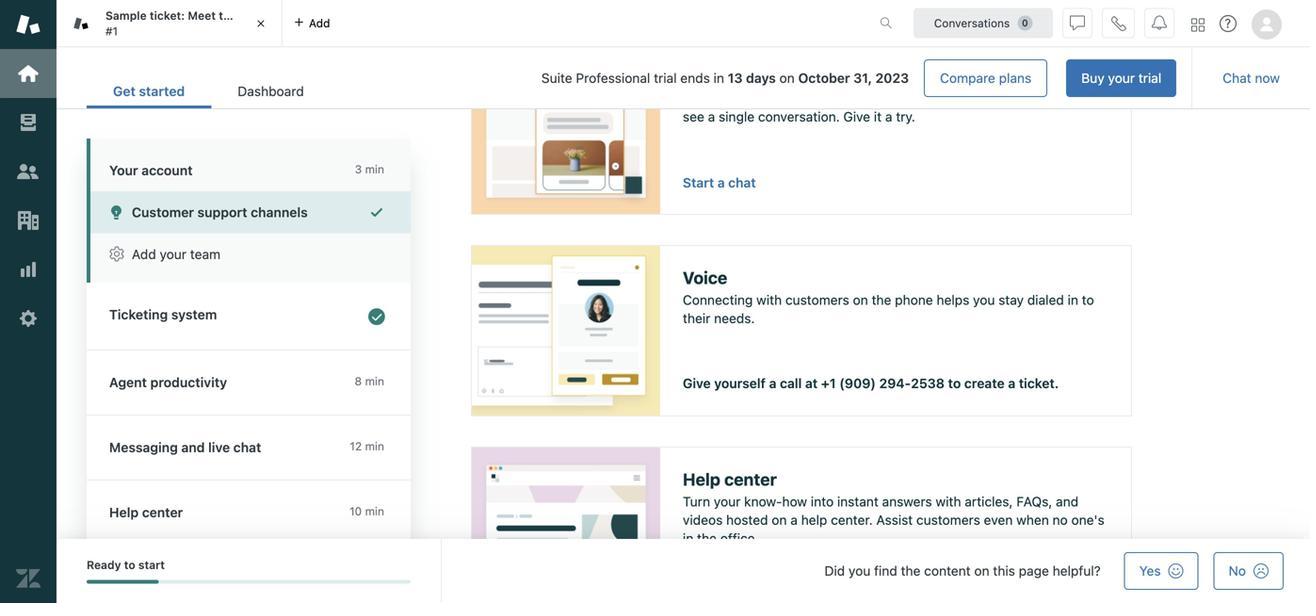 Task type: vqa. For each thing, say whether or not it's contained in the screenshot.
'Talk' to the bottom
no



Task type: locate. For each thing, give the bounding box(es) containing it.
customers down articles,
[[917, 512, 981, 528]]

create
[[965, 376, 1005, 391]]

1 vertical spatial chat
[[233, 440, 261, 455]]

12
[[350, 440, 362, 453]]

min right 3
[[365, 163, 385, 176]]

0 horizontal spatial you
[[849, 563, 871, 579]]

0 horizontal spatial in
[[683, 531, 694, 546]]

the inside 'voice connecting with customers on the phone helps you stay dialed in to their needs.'
[[872, 292, 892, 308]]

section
[[346, 59, 1177, 97]]

1 vertical spatial in
[[1068, 292, 1079, 308]]

min right 10
[[365, 505, 385, 518]]

help for help center
[[109, 505, 139, 520]]

a right start
[[718, 175, 725, 190]]

0 horizontal spatial with
[[757, 292, 782, 308]]

customers can connect from web, mobile, and social, while agents see a single conversation. give it a try.
[[683, 90, 1089, 124]]

compare
[[941, 70, 996, 86]]

1 horizontal spatial to
[[949, 376, 962, 391]]

your right buy
[[1109, 70, 1136, 86]]

2 trial from the left
[[654, 70, 677, 86]]

at
[[806, 376, 818, 391]]

in
[[714, 70, 725, 86], [1068, 292, 1079, 308], [683, 531, 694, 546]]

messaging and live chat
[[109, 440, 261, 455]]

2538
[[912, 376, 945, 391]]

on down the "how"
[[772, 512, 787, 528]]

0 vertical spatial with
[[757, 292, 782, 308]]

help inside help center turn your know-how into instant answers with articles, faqs, and videos hosted on a help center. assist customers even when no one's in the office.
[[683, 469, 721, 489]]

a left call
[[770, 376, 777, 391]]

mobile,
[[896, 90, 940, 106]]

tab
[[57, 0, 283, 47]]

started
[[139, 83, 185, 99]]

start a chat
[[683, 175, 756, 190]]

agent
[[109, 375, 147, 390]]

content
[[925, 563, 971, 579]]

0 horizontal spatial give
[[683, 376, 711, 391]]

trial down the notifications icon
[[1139, 70, 1162, 86]]

ends
[[681, 70, 710, 86]]

to right dialed
[[1083, 292, 1095, 308]]

ticket
[[240, 9, 271, 22]]

october
[[799, 70, 851, 86]]

in right dialed
[[1068, 292, 1079, 308]]

your for buy
[[1109, 70, 1136, 86]]

your inside buy your trial button
[[1109, 70, 1136, 86]]

0 horizontal spatial center
[[142, 505, 183, 520]]

0 horizontal spatial your
[[160, 246, 187, 262]]

1 vertical spatial your
[[160, 246, 187, 262]]

call
[[780, 376, 802, 391]]

help up ready to start
[[109, 505, 139, 520]]

2 min from the top
[[365, 375, 385, 388]]

ticketing system button
[[87, 283, 407, 350]]

1 horizontal spatial trial
[[1139, 70, 1162, 86]]

customer support channels
[[132, 205, 308, 220]]

2 horizontal spatial to
[[1083, 292, 1095, 308]]

conversations button
[[914, 8, 1054, 38]]

can
[[753, 90, 775, 106]]

8
[[355, 375, 362, 388]]

your inside help center turn your know-how into instant answers with articles, faqs, and videos hosted on a help center. assist customers even when no one's in the office.
[[714, 494, 741, 509]]

give left yourself
[[683, 376, 711, 391]]

1 vertical spatial and
[[181, 440, 205, 455]]

you
[[974, 292, 996, 308], [849, 563, 871, 579]]

1 horizontal spatial center
[[725, 469, 777, 489]]

you left stay on the right of the page
[[974, 292, 996, 308]]

2 horizontal spatial in
[[1068, 292, 1079, 308]]

chat right start
[[729, 175, 756, 190]]

your
[[1109, 70, 1136, 86], [160, 246, 187, 262], [714, 494, 741, 509]]

on left this
[[975, 563, 990, 579]]

0 horizontal spatial to
[[124, 558, 135, 572]]

the inside help center turn your know-how into instant answers with articles, faqs, and videos hosted on a help center. assist customers even when no one's in the office.
[[698, 531, 717, 546]]

you right did
[[849, 563, 871, 579]]

in left 13
[[714, 70, 725, 86]]

help
[[683, 469, 721, 489], [109, 505, 139, 520]]

tab containing sample ticket: meet the ticket
[[57, 0, 283, 47]]

main element
[[0, 0, 57, 603]]

1 horizontal spatial customers
[[917, 512, 981, 528]]

and
[[944, 90, 966, 106], [181, 440, 205, 455], [1057, 494, 1079, 509]]

your right add
[[160, 246, 187, 262]]

tab list containing get started
[[87, 74, 331, 108]]

4 min from the top
[[365, 505, 385, 518]]

1 horizontal spatial you
[[974, 292, 996, 308]]

min
[[365, 163, 385, 176], [365, 375, 385, 388], [365, 440, 385, 453], [365, 505, 385, 518]]

and down compare
[[944, 90, 966, 106]]

min right 8
[[365, 375, 385, 388]]

and left live
[[181, 440, 205, 455]]

0 vertical spatial chat
[[729, 175, 756, 190]]

turn
[[683, 494, 711, 509]]

web,
[[863, 90, 892, 106]]

12 min
[[350, 440, 385, 453]]

on
[[780, 70, 795, 86], [853, 292, 869, 308], [772, 512, 787, 528], [975, 563, 990, 579]]

0 vertical spatial help
[[683, 469, 721, 489]]

close image
[[252, 14, 270, 33]]

to right 2538
[[949, 376, 962, 391]]

professional
[[576, 70, 651, 86]]

it
[[874, 109, 882, 124]]

hosted
[[727, 512, 769, 528]]

trial inside buy your trial button
[[1139, 70, 1162, 86]]

chat
[[1223, 70, 1252, 86]]

customers inside 'voice connecting with customers on the phone helps you stay dialed in to their needs.'
[[786, 292, 850, 308]]

trial for professional
[[654, 70, 677, 86]]

meet
[[188, 9, 216, 22]]

buy your trial button
[[1067, 59, 1177, 97]]

zendesk image
[[16, 566, 41, 591]]

ticket:
[[150, 9, 185, 22]]

admin image
[[16, 306, 41, 331]]

agent productivity
[[109, 375, 227, 390]]

min for agent productivity
[[365, 375, 385, 388]]

no button
[[1214, 552, 1285, 590]]

2023
[[876, 70, 909, 86]]

on inside section
[[780, 70, 795, 86]]

customers up at
[[786, 292, 850, 308]]

support
[[198, 205, 247, 220]]

give inside customers can connect from web, mobile, and social, while agents see a single conversation. give it a try.
[[844, 109, 871, 124]]

videos
[[683, 512, 723, 528]]

0 vertical spatial customers
[[786, 292, 850, 308]]

single
[[719, 109, 755, 124]]

help
[[802, 512, 828, 528]]

2 vertical spatial in
[[683, 531, 694, 546]]

0 horizontal spatial help
[[109, 505, 139, 520]]

assist
[[877, 512, 913, 528]]

3 min
[[355, 163, 385, 176]]

1 vertical spatial customers
[[917, 512, 981, 528]]

into
[[811, 494, 834, 509]]

the left phone
[[872, 292, 892, 308]]

ready to start
[[87, 558, 165, 572]]

team
[[190, 246, 221, 262]]

footer containing did you find the content on this page helpful?
[[57, 539, 1311, 603]]

section containing compare plans
[[346, 59, 1177, 97]]

how
[[783, 494, 808, 509]]

needs.
[[715, 310, 755, 326]]

1 vertical spatial help
[[109, 505, 139, 520]]

3 min from the top
[[365, 440, 385, 453]]

min for help center
[[365, 505, 385, 518]]

the inside sample ticket: meet the ticket #1
[[219, 9, 237, 22]]

1 trial from the left
[[1139, 70, 1162, 86]]

see
[[683, 109, 705, 124]]

the down videos
[[698, 531, 717, 546]]

2 horizontal spatial and
[[1057, 494, 1079, 509]]

0 vertical spatial center
[[725, 469, 777, 489]]

center up know-
[[725, 469, 777, 489]]

a down the "how"
[[791, 512, 798, 528]]

articles,
[[965, 494, 1014, 509]]

example of a help center article. image
[[472, 447, 661, 603]]

messaging
[[109, 440, 178, 455]]

1 vertical spatial center
[[142, 505, 183, 520]]

on left phone
[[853, 292, 869, 308]]

1 vertical spatial with
[[936, 494, 962, 509]]

0 vertical spatial in
[[714, 70, 725, 86]]

on inside help center turn your know-how into instant answers with articles, faqs, and videos hosted on a help center. assist customers even when no one's in the office.
[[772, 512, 787, 528]]

to inside 'voice connecting with customers on the phone helps you stay dialed in to their needs.'
[[1083, 292, 1095, 308]]

voice
[[683, 267, 728, 288]]

trial
[[1139, 70, 1162, 86], [654, 70, 677, 86]]

start a chat button
[[683, 174, 756, 191]]

tab list
[[87, 74, 331, 108]]

1 vertical spatial to
[[949, 376, 962, 391]]

in inside help center turn your know-how into instant answers with articles, faqs, and videos hosted on a help center. assist customers even when no one's in the office.
[[683, 531, 694, 546]]

1 horizontal spatial with
[[936, 494, 962, 509]]

min inside your account 'heading'
[[365, 163, 385, 176]]

0 vertical spatial give
[[844, 109, 871, 124]]

to up progress bar image
[[124, 558, 135, 572]]

0 horizontal spatial customers
[[786, 292, 850, 308]]

center for help center
[[142, 505, 183, 520]]

customers
[[786, 292, 850, 308], [917, 512, 981, 528]]

dashboard tab
[[211, 74, 331, 108]]

your
[[109, 163, 138, 178]]

1 horizontal spatial give
[[844, 109, 871, 124]]

even
[[985, 512, 1013, 528]]

2 vertical spatial your
[[714, 494, 741, 509]]

in down videos
[[683, 531, 694, 546]]

chat now
[[1223, 70, 1281, 86]]

system
[[171, 307, 217, 322]]

1 horizontal spatial in
[[714, 70, 725, 86]]

1 horizontal spatial chat
[[729, 175, 756, 190]]

office.
[[721, 531, 759, 546]]

and inside help center turn your know-how into instant answers with articles, faqs, and videos hosted on a help center. assist customers even when no one's in the office.
[[1057, 494, 1079, 509]]

customers image
[[16, 159, 41, 184]]

stay
[[999, 292, 1024, 308]]

0 horizontal spatial and
[[181, 440, 205, 455]]

center up start on the bottom
[[142, 505, 183, 520]]

example of how the agent accepts an incoming phone call as well as how to log the details of the call. image
[[472, 246, 661, 415]]

help up turn
[[683, 469, 721, 489]]

and up no
[[1057, 494, 1079, 509]]

on up connect
[[780, 70, 795, 86]]

0 vertical spatial you
[[974, 292, 996, 308]]

center inside help center turn your know-how into instant answers with articles, faqs, and videos hosted on a help center. assist customers even when no one's in the office.
[[725, 469, 777, 489]]

1 horizontal spatial your
[[714, 494, 741, 509]]

1 horizontal spatial and
[[944, 90, 966, 106]]

0 vertical spatial your
[[1109, 70, 1136, 86]]

with
[[757, 292, 782, 308], [936, 494, 962, 509]]

with right connecting
[[757, 292, 782, 308]]

+1
[[822, 376, 837, 391]]

chat right live
[[233, 440, 261, 455]]

0 vertical spatial to
[[1083, 292, 1095, 308]]

2 vertical spatial and
[[1057, 494, 1079, 509]]

2 vertical spatial to
[[124, 558, 135, 572]]

with left articles,
[[936, 494, 962, 509]]

customer support channels button
[[90, 191, 411, 233]]

8 min
[[355, 375, 385, 388]]

know-
[[745, 494, 783, 509]]

1 vertical spatial you
[[849, 563, 871, 579]]

conversations
[[935, 16, 1011, 30]]

2 horizontal spatial your
[[1109, 70, 1136, 86]]

add
[[132, 246, 156, 262]]

days
[[746, 70, 776, 86]]

the right find
[[901, 563, 921, 579]]

31,
[[854, 70, 873, 86]]

0 horizontal spatial trial
[[654, 70, 677, 86]]

your inside add your team button
[[160, 246, 187, 262]]

trial left ends
[[654, 70, 677, 86]]

0 vertical spatial and
[[944, 90, 966, 106]]

your up 'hosted'
[[714, 494, 741, 509]]

1 horizontal spatial help
[[683, 469, 721, 489]]

footer
[[57, 539, 1311, 603]]

min right 12
[[365, 440, 385, 453]]

1 min from the top
[[365, 163, 385, 176]]

give left it
[[844, 109, 871, 124]]

the right meet
[[219, 9, 237, 22]]



Task type: describe. For each thing, give the bounding box(es) containing it.
helpful?
[[1053, 563, 1101, 579]]

account
[[142, 163, 193, 178]]

get help image
[[1220, 15, 1237, 32]]

yes
[[1140, 563, 1162, 579]]

and inside customers can connect from web, mobile, and social, while agents see a single conversation. give it a try.
[[944, 90, 966, 106]]

zendesk products image
[[1192, 18, 1205, 32]]

ready
[[87, 558, 121, 572]]

customers
[[683, 90, 749, 106]]

button displays agent's chat status as invisible. image
[[1071, 16, 1086, 31]]

1 vertical spatial give
[[683, 376, 711, 391]]

reporting image
[[16, 257, 41, 282]]

one's
[[1072, 512, 1105, 528]]

your account
[[109, 163, 193, 178]]

on inside 'footer'
[[975, 563, 990, 579]]

trial for your
[[1139, 70, 1162, 86]]

buy
[[1082, 70, 1105, 86]]

with inside help center turn your know-how into instant answers with articles, faqs, and videos hosted on a help center. assist customers even when no one's in the office.
[[936, 494, 962, 509]]

add button
[[283, 0, 342, 46]]

get
[[113, 83, 136, 99]]

page
[[1019, 563, 1050, 579]]

0 horizontal spatial chat
[[233, 440, 261, 455]]

zendesk support image
[[16, 12, 41, 37]]

compare plans button
[[925, 59, 1048, 97]]

a right see
[[708, 109, 716, 124]]

buy your trial
[[1082, 70, 1162, 86]]

did you find the content on this page helpful?
[[825, 563, 1101, 579]]

help center turn your know-how into instant answers with articles, faqs, and videos hosted on a help center. assist customers even when no one's in the office.
[[683, 469, 1105, 546]]

ticketing system
[[109, 307, 217, 322]]

with inside 'voice connecting with customers on the phone helps you stay dialed in to their needs.'
[[757, 292, 782, 308]]

voice connecting with customers on the phone helps you stay dialed in to their needs.
[[683, 267, 1095, 326]]

start
[[138, 558, 165, 572]]

compare plans
[[941, 70, 1032, 86]]

294-
[[880, 376, 912, 391]]

did
[[825, 563, 846, 579]]

(909)
[[840, 376, 876, 391]]

suite professional trial ends in 13 days on october 31, 2023
[[542, 70, 909, 86]]

their
[[683, 310, 711, 326]]

views image
[[16, 110, 41, 135]]

no
[[1053, 512, 1068, 528]]

organizations image
[[16, 208, 41, 233]]

chat inside start a chat button
[[729, 175, 756, 190]]

sample
[[106, 9, 147, 22]]

ticketing
[[109, 307, 168, 322]]

agents
[[1047, 90, 1089, 106]]

October 31, 2023 text field
[[799, 70, 909, 86]]

you inside 'footer'
[[849, 563, 871, 579]]

dialed
[[1028, 292, 1065, 308]]

a right it
[[886, 109, 893, 124]]

customer
[[132, 205, 194, 220]]

a left ticket. on the right bottom of the page
[[1009, 376, 1016, 391]]

yourself
[[715, 376, 766, 391]]

yes button
[[1125, 552, 1199, 590]]

conversation.
[[759, 109, 840, 124]]

while
[[1012, 90, 1044, 106]]

suite
[[542, 70, 573, 86]]

get started image
[[16, 61, 41, 86]]

to inside 'footer'
[[124, 558, 135, 572]]

live
[[208, 440, 230, 455]]

your account heading
[[87, 139, 411, 191]]

social,
[[970, 90, 1009, 106]]

min for messaging and live chat
[[365, 440, 385, 453]]

10
[[350, 505, 362, 518]]

add
[[309, 16, 330, 30]]

start
[[683, 175, 715, 190]]

get started
[[113, 83, 185, 99]]

help center
[[109, 505, 183, 520]]

progress-bar progress bar
[[87, 580, 411, 584]]

your for add
[[160, 246, 187, 262]]

helps
[[937, 292, 970, 308]]

10 min
[[350, 505, 385, 518]]

a inside button
[[718, 175, 725, 190]]

the inside 'footer'
[[901, 563, 921, 579]]

min for your account
[[365, 163, 385, 176]]

help for help center turn your know-how into instant answers with articles, faqs, and videos hosted on a help center. assist customers even when no one's in the office.
[[683, 469, 721, 489]]

on inside 'voice connecting with customers on the phone helps you stay dialed in to their needs.'
[[853, 292, 869, 308]]

sample ticket: meet the ticket #1
[[106, 9, 271, 38]]

productivity
[[150, 375, 227, 390]]

connect
[[778, 90, 828, 106]]

channels
[[251, 205, 308, 220]]

in inside 'voice connecting with customers on the phone helps you stay dialed in to their needs.'
[[1068, 292, 1079, 308]]

you inside 'voice connecting with customers on the phone helps you stay dialed in to their needs.'
[[974, 292, 996, 308]]

dashboard
[[238, 83, 304, 99]]

answers
[[883, 494, 933, 509]]

ticket.
[[1019, 376, 1060, 391]]

3
[[355, 163, 362, 176]]

tabs tab list
[[57, 0, 860, 47]]

plans
[[1000, 70, 1032, 86]]

progress bar image
[[87, 580, 159, 584]]

notifications image
[[1153, 16, 1168, 31]]

a inside help center turn your know-how into instant answers with articles, faqs, and videos hosted on a help center. assist customers even when no one's in the office.
[[791, 512, 798, 528]]

example of conversation inside of messaging and the customer is asking the agent about changing the size of the retail order. image
[[472, 44, 661, 214]]

13
[[728, 70, 743, 86]]

customers inside help center turn your know-how into instant answers with articles, faqs, and videos hosted on a help center. assist customers even when no one's in the office.
[[917, 512, 981, 528]]

instant
[[838, 494, 879, 509]]

phone
[[895, 292, 934, 308]]

add your team
[[132, 246, 221, 262]]

#1
[[106, 25, 118, 38]]

chat now button
[[1208, 59, 1296, 97]]

give yourself a call at +1 (909) 294-2538 to create a ticket.
[[683, 376, 1060, 391]]

center for help center turn your know-how into instant answers with articles, faqs, and videos hosted on a help center. assist customers even when no one's in the office.
[[725, 469, 777, 489]]



